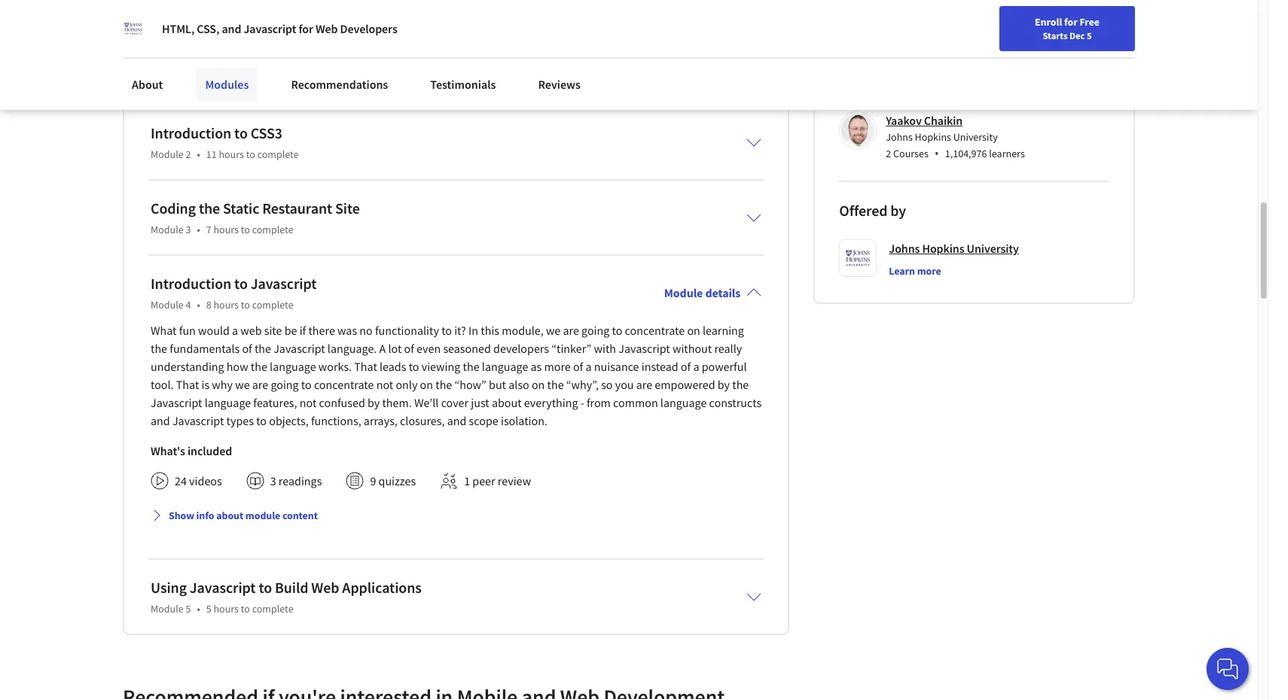 Task type: vqa. For each thing, say whether or not it's contained in the screenshot.


Task type: locate. For each thing, give the bounding box(es) containing it.
a
[[232, 323, 238, 338], [586, 359, 592, 374], [693, 359, 699, 374]]

1 vertical spatial we
[[235, 377, 250, 392]]

university
[[953, 130, 998, 144], [967, 241, 1019, 256]]

leads
[[380, 359, 406, 374]]

1 horizontal spatial a
[[586, 359, 592, 374]]

dec
[[1070, 29, 1085, 41]]

complete down css3
[[257, 147, 299, 161]]

0 vertical spatial introduction
[[151, 123, 231, 142]]

are right you
[[636, 377, 652, 392]]

hours inside introduction to javascript module 4 • 8 hours to complete
[[214, 298, 239, 312]]

concentrate
[[625, 323, 685, 338], [314, 377, 374, 392]]

0 horizontal spatial concentrate
[[314, 377, 374, 392]]

more
[[917, 264, 941, 278], [544, 359, 571, 374]]

0 horizontal spatial on
[[420, 377, 433, 392]]

language down empowered
[[661, 395, 707, 410]]

included
[[188, 443, 232, 459]]

introduction inside introduction to css3 module 2 • 11 hours to complete
[[151, 123, 231, 142]]

24 videos
[[175, 474, 222, 489]]

the up "how"
[[463, 359, 480, 374]]

are up features,
[[252, 377, 268, 392]]

module inside using javascript to build web applications module 5 • 5 hours to complete
[[151, 602, 184, 616]]

nuisance
[[594, 359, 639, 374]]

1 horizontal spatial are
[[563, 323, 579, 338]]

with
[[594, 341, 616, 356]]

None search field
[[215, 9, 576, 40]]

of down web on the left of page
[[242, 341, 252, 356]]

2 horizontal spatial by
[[891, 201, 906, 220]]

javascript inside introduction to javascript module 4 • 8 hours to complete
[[251, 274, 317, 293]]

1 horizontal spatial more
[[917, 264, 941, 278]]

3 left readings
[[270, 474, 276, 489]]

0 vertical spatial johns
[[886, 130, 913, 144]]

university inside 'yaakov chaikin johns hopkins university 2 courses • 1,104,976 learners'
[[953, 130, 998, 144]]

for up dec
[[1064, 15, 1078, 29]]

on up without
[[687, 323, 700, 338]]

1 horizontal spatial by
[[718, 377, 730, 392]]

learn more button
[[889, 263, 941, 279]]

0 horizontal spatial 3
[[186, 223, 191, 236]]

going
[[582, 323, 610, 338], [271, 377, 299, 392]]

1 horizontal spatial going
[[582, 323, 610, 338]]

by down powerful
[[718, 377, 730, 392]]

if
[[300, 323, 306, 338]]

only
[[396, 377, 418, 392]]

introduction up '11'
[[151, 123, 231, 142]]

1 horizontal spatial that
[[354, 359, 377, 374]]

more inside button
[[917, 264, 941, 278]]

about
[[492, 395, 522, 410], [216, 509, 243, 523]]

hopkins inside 'yaakov chaikin johns hopkins university 2 courses • 1,104,976 learners'
[[915, 130, 951, 144]]

more right learn
[[917, 264, 941, 278]]

courses
[[893, 147, 929, 160]]

for
[[1064, 15, 1078, 29], [299, 21, 313, 36]]

language up but
[[482, 359, 528, 374]]

• inside using javascript to build web applications module 5 • 5 hours to complete
[[197, 602, 200, 616]]

"how"
[[455, 377, 487, 392]]

and right css,
[[222, 21, 241, 36]]

• inside 'yaakov chaikin johns hopkins university 2 courses • 1,104,976 learners'
[[935, 145, 939, 162]]

1 introduction from the top
[[151, 123, 231, 142]]

-
[[581, 395, 584, 410]]

0 vertical spatial that
[[354, 359, 377, 374]]

0 horizontal spatial for
[[299, 21, 313, 36]]

that left is
[[176, 377, 199, 392]]

the down site
[[255, 341, 271, 356]]

2 horizontal spatial 5
[[1087, 29, 1092, 41]]

2
[[886, 147, 891, 160], [186, 147, 191, 161]]

complete up site
[[252, 298, 293, 312]]

and
[[222, 21, 241, 36], [151, 413, 170, 428], [447, 413, 467, 428]]

1 vertical spatial johns
[[889, 241, 920, 256]]

1 horizontal spatial about
[[492, 395, 522, 410]]

types
[[226, 413, 254, 428]]

1 vertical spatial 3
[[270, 474, 276, 489]]

johns down the yaakov on the top right of page
[[886, 130, 913, 144]]

0 vertical spatial more
[[917, 264, 941, 278]]

and down cover
[[447, 413, 467, 428]]

peer
[[473, 474, 495, 489]]

concentrate up confused at the left of the page
[[314, 377, 374, 392]]

content
[[282, 509, 318, 523]]

web right build
[[311, 578, 339, 597]]

powerful
[[702, 359, 747, 374]]

web left the developers
[[316, 21, 338, 36]]

the up constructs
[[732, 377, 749, 392]]

on
[[687, 323, 700, 338], [420, 377, 433, 392], [532, 377, 545, 392]]

info
[[196, 509, 214, 523]]

about down but
[[492, 395, 522, 410]]

language down "be"
[[270, 359, 316, 374]]

concentrate up instead
[[625, 323, 685, 338]]

a left web on the left of page
[[232, 323, 238, 338]]

3
[[186, 223, 191, 236], [270, 474, 276, 489]]

javascript
[[244, 21, 296, 36], [251, 274, 317, 293], [274, 341, 325, 356], [619, 341, 670, 356], [151, 395, 202, 410], [172, 413, 224, 428], [190, 578, 256, 597]]

really
[[714, 341, 742, 356]]

not up 'objects,'
[[300, 395, 317, 410]]

yaakov chaikin image
[[842, 114, 875, 147]]

johns hopkins university
[[889, 241, 1019, 256]]

are up "tinker" at the left
[[563, 323, 579, 338]]

1 vertical spatial not
[[300, 395, 317, 410]]

that down language.
[[354, 359, 377, 374]]

site
[[264, 323, 282, 338]]

using
[[151, 578, 187, 597]]

introduction up 4
[[151, 274, 231, 293]]

0 vertical spatial by
[[891, 201, 906, 220]]

1 peer review
[[464, 474, 531, 489]]

0 vertical spatial not
[[376, 377, 393, 392]]

• inside 'coding the static restaurant site module 3 • 7 hours to complete'
[[197, 223, 200, 236]]

them.
[[382, 395, 412, 410]]

and up what's
[[151, 413, 170, 428]]

• inside introduction to css3 module 2 • 11 hours to complete
[[197, 147, 200, 161]]

module left 4
[[151, 298, 184, 312]]

enroll for free starts dec 5
[[1035, 15, 1100, 41]]

that
[[354, 359, 377, 374], [176, 377, 199, 392]]

going up with
[[582, 323, 610, 338]]

1 horizontal spatial for
[[1064, 15, 1078, 29]]

0 horizontal spatial more
[[544, 359, 571, 374]]

0 vertical spatial hopkins
[[915, 130, 951, 144]]

hours inside introduction to css3 module 2 • 11 hours to complete
[[219, 147, 244, 161]]

1 horizontal spatial we
[[546, 323, 561, 338]]

seasoned
[[443, 341, 491, 356]]

0 vertical spatial university
[[953, 130, 998, 144]]

the inside 'coding the static restaurant site module 3 • 7 hours to complete'
[[199, 199, 220, 217]]

arrays,
[[364, 413, 398, 428]]

language
[[270, 359, 316, 374], [482, 359, 528, 374], [205, 395, 251, 410], [661, 395, 707, 410]]

3 left '7'
[[186, 223, 191, 236]]

was
[[337, 323, 357, 338]]

hopkins up learn more at right top
[[922, 241, 965, 256]]

1 vertical spatial introduction
[[151, 274, 231, 293]]

just
[[471, 395, 489, 410]]

css,
[[197, 21, 219, 36]]

introduction
[[151, 123, 231, 142], [151, 274, 231, 293]]

learning
[[703, 323, 744, 338]]

5
[[1087, 29, 1092, 41], [186, 602, 191, 616], [206, 602, 211, 616]]

about inside what fun would a web site be if there was no functionality to it? in this module, we are going to concentrate on learning the fundamentals of the javascript language. a lot of even seasoned developers "tinker" with javascript without really understanding how the language works. that leads to viewing the language as more of a nuisance instead of a powerful tool. that is why we are going to concentrate not only on the "how" but also on the "why", so you are empowered by the javascript language features, not confused by them. we'll cover just about everything - from common language constructs and javascript types to objects, functions, arrays, closures, and scope isolation.
[[492, 395, 522, 410]]

from
[[587, 395, 611, 410]]

complete inside 'coding the static restaurant site module 3 • 7 hours to complete'
[[252, 223, 293, 236]]

javascript down the if
[[274, 341, 325, 356]]

by right offered at right
[[891, 201, 906, 220]]

more right as
[[544, 359, 571, 374]]

0 vertical spatial concentrate
[[625, 323, 685, 338]]

1 vertical spatial going
[[271, 377, 299, 392]]

a
[[379, 341, 386, 356]]

1 horizontal spatial 2
[[886, 147, 891, 160]]

for left the developers
[[299, 21, 313, 36]]

•
[[935, 145, 939, 162], [197, 147, 200, 161], [197, 223, 200, 236], [197, 298, 200, 312], [197, 602, 200, 616]]

module down using
[[151, 602, 184, 616]]

4
[[186, 298, 191, 312]]

complete down build
[[252, 602, 293, 616]]

javascript up "be"
[[251, 274, 317, 293]]

be
[[284, 323, 297, 338]]

9 quizzes
[[370, 474, 416, 489]]

the right how
[[251, 359, 267, 374]]

we
[[546, 323, 561, 338], [235, 377, 250, 392]]

more inside what fun would a web site be if there was no functionality to it? in this module, we are going to concentrate on learning the fundamentals of the javascript language. a lot of even seasoned developers "tinker" with javascript without really understanding how the language works. that leads to viewing the language as more of a nuisance instead of a powerful tool. that is why we are going to concentrate not only on the "how" but also on the "why", so you are empowered by the javascript language features, not confused by them. we'll cover just about everything - from common language constructs and javascript types to objects, functions, arrays, closures, and scope isolation.
[[544, 359, 571, 374]]

the up '7'
[[199, 199, 220, 217]]

1 horizontal spatial 3
[[270, 474, 276, 489]]

0 vertical spatial 3
[[186, 223, 191, 236]]

complete down restaurant
[[252, 223, 293, 236]]

0 horizontal spatial not
[[300, 395, 317, 410]]

module
[[151, 147, 184, 161], [151, 223, 184, 236], [664, 285, 703, 300], [151, 298, 184, 312], [151, 602, 184, 616]]

we up "tinker" at the left
[[546, 323, 561, 338]]

fundamentals
[[170, 341, 240, 356]]

by up arrays, at the left of page
[[368, 395, 380, 410]]

1 vertical spatial more
[[544, 359, 571, 374]]

on up the we'll
[[420, 377, 433, 392]]

instead
[[642, 359, 678, 374]]

2 introduction from the top
[[151, 274, 231, 293]]

about right the info
[[216, 509, 243, 523]]

0 horizontal spatial we
[[235, 377, 250, 392]]

also
[[509, 377, 529, 392]]

yaakov
[[886, 113, 922, 128]]

web
[[316, 21, 338, 36], [311, 578, 339, 597]]

2 left courses
[[886, 147, 891, 160]]

0 horizontal spatial that
[[176, 377, 199, 392]]

0 vertical spatial going
[[582, 323, 610, 338]]

complete inside using javascript to build web applications module 5 • 5 hours to complete
[[252, 602, 293, 616]]

johns inside 'yaakov chaikin johns hopkins university 2 courses • 1,104,976 learners'
[[886, 130, 913, 144]]

recommendations
[[291, 77, 388, 92]]

0 horizontal spatial about
[[216, 509, 243, 523]]

objects,
[[269, 413, 309, 428]]

of right lot
[[404, 341, 414, 356]]

you
[[615, 377, 634, 392]]

1 vertical spatial about
[[216, 509, 243, 523]]

2 vertical spatial by
[[368, 395, 380, 410]]

common
[[613, 395, 658, 410]]

a down without
[[693, 359, 699, 374]]

show info about module content
[[169, 509, 318, 523]]

2 horizontal spatial on
[[687, 323, 700, 338]]

not down the leads
[[376, 377, 393, 392]]

0 horizontal spatial a
[[232, 323, 238, 338]]

on down as
[[532, 377, 545, 392]]

module left '11'
[[151, 147, 184, 161]]

module down coding
[[151, 223, 184, 236]]

johns up learn
[[889, 241, 920, 256]]

• inside introduction to javascript module 4 • 8 hours to complete
[[197, 298, 200, 312]]

a up ""why","
[[586, 359, 592, 374]]

hopkins down yaakov chaikin link
[[915, 130, 951, 144]]

javascript right using
[[190, 578, 256, 597]]

viewing
[[422, 359, 461, 374]]

confused
[[319, 395, 365, 410]]

0 vertical spatial about
[[492, 395, 522, 410]]

1 horizontal spatial not
[[376, 377, 393, 392]]

language down the why
[[205, 395, 251, 410]]

1
[[464, 474, 470, 489]]

0 horizontal spatial 2
[[186, 147, 191, 161]]

the down what
[[151, 341, 167, 356]]

not
[[376, 377, 393, 392], [300, 395, 317, 410]]

5 inside enroll for free starts dec 5
[[1087, 29, 1092, 41]]

applications
[[342, 578, 422, 597]]

going up features,
[[271, 377, 299, 392]]

1 vertical spatial web
[[311, 578, 339, 597]]

javascript up instead
[[619, 341, 670, 356]]

1 vertical spatial that
[[176, 377, 199, 392]]

we down how
[[235, 377, 250, 392]]

2 horizontal spatial are
[[636, 377, 652, 392]]

features,
[[253, 395, 297, 410]]

introduction inside introduction to javascript module 4 • 8 hours to complete
[[151, 274, 231, 293]]

2 left '11'
[[186, 147, 191, 161]]



Task type: describe. For each thing, give the bounding box(es) containing it.
details
[[705, 285, 741, 300]]

site
[[335, 199, 360, 217]]

free
[[1080, 15, 1100, 29]]

complete inside introduction to css3 module 2 • 11 hours to complete
[[257, 147, 299, 161]]

but
[[489, 377, 506, 392]]

html, css, and javascript for web developers
[[162, 21, 398, 36]]

introduction for introduction to javascript
[[151, 274, 231, 293]]

instructor
[[839, 55, 903, 74]]

offered by
[[839, 201, 906, 220]]

modules
[[205, 77, 249, 92]]

functionality
[[375, 323, 439, 338]]

closures,
[[400, 413, 445, 428]]

would
[[198, 323, 230, 338]]

module left details
[[664, 285, 703, 300]]

everything
[[524, 395, 578, 410]]

this
[[481, 323, 499, 338]]

3 inside 'coding the static restaurant site module 3 • 7 hours to complete'
[[186, 223, 191, 236]]

scope
[[469, 413, 498, 428]]

starts
[[1043, 29, 1068, 41]]

0 horizontal spatial 5
[[186, 602, 191, 616]]

understanding
[[151, 359, 224, 374]]

build
[[275, 578, 308, 597]]

even
[[417, 341, 441, 356]]

in
[[469, 323, 478, 338]]

tool.
[[151, 377, 174, 392]]

as
[[531, 359, 542, 374]]

2 inside 'yaakov chaikin johns hopkins university 2 courses • 1,104,976 learners'
[[886, 147, 891, 160]]

css3
[[251, 123, 282, 142]]

it?
[[454, 323, 466, 338]]

1 vertical spatial hopkins
[[922, 241, 965, 256]]

0 vertical spatial we
[[546, 323, 561, 338]]

there
[[308, 323, 335, 338]]

lot
[[388, 341, 402, 356]]

why
[[212, 377, 233, 392]]

learn more
[[889, 264, 941, 278]]

how
[[227, 359, 248, 374]]

complete inside introduction to javascript module 4 • 8 hours to complete
[[252, 298, 293, 312]]

0 horizontal spatial are
[[252, 377, 268, 392]]

chaikin
[[924, 113, 963, 128]]

2 horizontal spatial and
[[447, 413, 467, 428]]

what's included
[[151, 443, 232, 459]]

johns hopkins university image
[[123, 18, 144, 39]]

developers
[[493, 341, 549, 356]]

introduction for introduction to css3
[[151, 123, 231, 142]]

testimonials
[[430, 77, 496, 92]]

about
[[132, 77, 163, 92]]

for inside enroll for free starts dec 5
[[1064, 15, 1078, 29]]

module inside introduction to javascript module 4 • 8 hours to complete
[[151, 298, 184, 312]]

we'll
[[414, 395, 439, 410]]

1 horizontal spatial 5
[[206, 602, 211, 616]]

quizzes
[[379, 474, 416, 489]]

javascript down tool.
[[151, 395, 202, 410]]

hours inside using javascript to build web applications module 5 • 5 hours to complete
[[214, 602, 239, 616]]

language.
[[328, 341, 377, 356]]

restaurant
[[262, 199, 332, 217]]

chat with us image
[[1216, 658, 1240, 682]]

2 inside introduction to css3 module 2 • 11 hours to complete
[[186, 147, 191, 161]]

0 vertical spatial web
[[316, 21, 338, 36]]

1 horizontal spatial and
[[222, 21, 241, 36]]

0 horizontal spatial going
[[271, 377, 299, 392]]

reviews
[[538, 77, 581, 92]]

the up everything
[[547, 377, 564, 392]]

2 horizontal spatial a
[[693, 359, 699, 374]]

constructs
[[709, 395, 762, 410]]

module inside introduction to css3 module 2 • 11 hours to complete
[[151, 147, 184, 161]]

11
[[206, 147, 217, 161]]

hours inside 'coding the static restaurant site module 3 • 7 hours to complete'
[[214, 223, 239, 236]]

javascript inside using javascript to build web applications module 5 • 5 hours to complete
[[190, 578, 256, 597]]

readings
[[279, 474, 322, 489]]

javascript right css,
[[244, 21, 296, 36]]

1,104,976
[[945, 147, 987, 160]]

9
[[370, 474, 376, 489]]

javascript up what's included
[[172, 413, 224, 428]]

without
[[673, 341, 712, 356]]

static
[[223, 199, 259, 217]]

fun
[[179, 323, 196, 338]]

show
[[169, 509, 194, 523]]

videos
[[189, 474, 222, 489]]

testimonials link
[[421, 68, 505, 101]]

show notifications image
[[1055, 19, 1073, 37]]

0 horizontal spatial and
[[151, 413, 170, 428]]

1 vertical spatial by
[[718, 377, 730, 392]]

what's
[[151, 443, 185, 459]]

24
[[175, 474, 187, 489]]

enroll
[[1035, 15, 1062, 29]]

0 horizontal spatial by
[[368, 395, 380, 410]]

recommendations link
[[282, 68, 397, 101]]

using javascript to build web applications module 5 • 5 hours to complete
[[151, 578, 422, 616]]

reviews link
[[529, 68, 590, 101]]

about inside dropdown button
[[216, 509, 243, 523]]

web inside using javascript to build web applications module 5 • 5 hours to complete
[[311, 578, 339, 597]]

module,
[[502, 323, 544, 338]]

empowered
[[655, 377, 715, 392]]

yaakov chaikin link
[[886, 113, 963, 128]]

1 horizontal spatial on
[[532, 377, 545, 392]]

1 vertical spatial concentrate
[[314, 377, 374, 392]]

the down viewing on the left bottom of page
[[436, 377, 452, 392]]

coding
[[151, 199, 196, 217]]

is
[[202, 377, 210, 392]]

review
[[498, 474, 531, 489]]

web
[[241, 323, 262, 338]]

english button
[[942, 0, 1033, 49]]

coding the static restaurant site module 3 • 7 hours to complete
[[151, 199, 360, 236]]

module
[[245, 509, 280, 523]]

1 horizontal spatial concentrate
[[625, 323, 685, 338]]

what
[[151, 323, 177, 338]]

html,
[[162, 21, 195, 36]]

of up empowered
[[681, 359, 691, 374]]

yaakov chaikin johns hopkins university 2 courses • 1,104,976 learners
[[886, 113, 1025, 162]]

to inside 'coding the static restaurant site module 3 • 7 hours to complete'
[[241, 223, 250, 236]]

module inside 'coding the static restaurant site module 3 • 7 hours to complete'
[[151, 223, 184, 236]]

of up ""why","
[[573, 359, 583, 374]]

so
[[601, 377, 613, 392]]

1 vertical spatial university
[[967, 241, 1019, 256]]

8
[[206, 298, 211, 312]]

isolation.
[[501, 413, 548, 428]]

works.
[[319, 359, 352, 374]]



